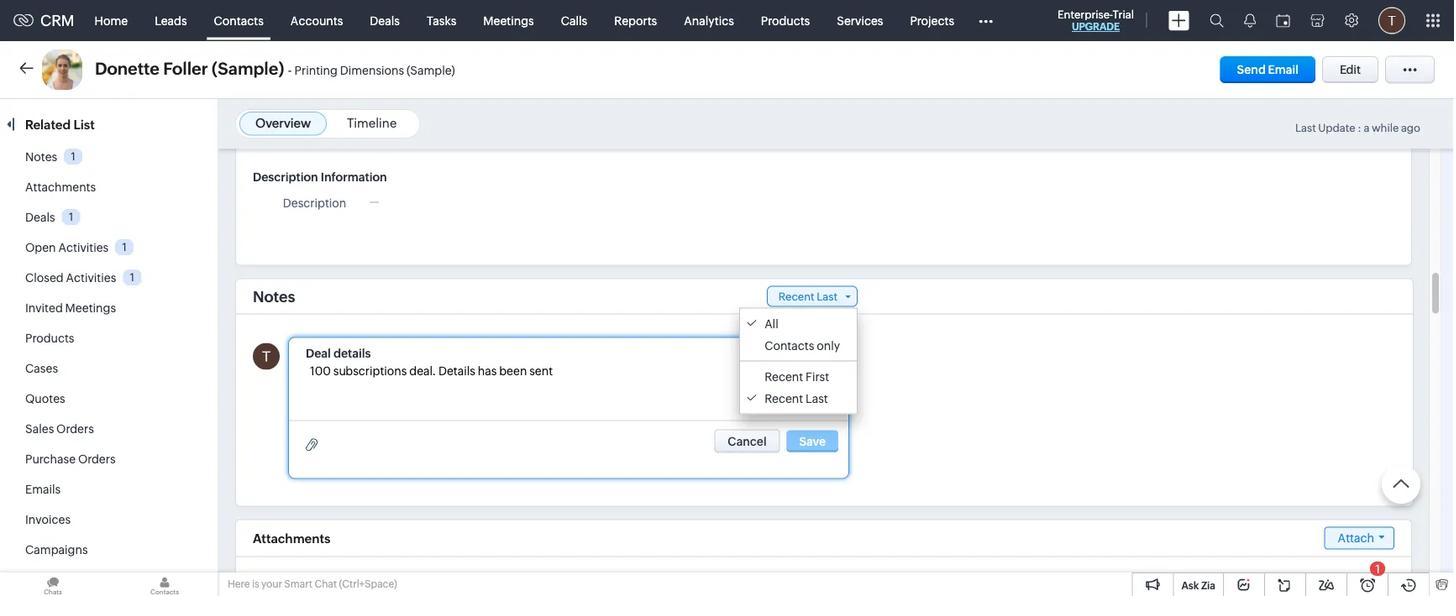 Task type: vqa. For each thing, say whether or not it's contained in the screenshot.
the topmost new
no



Task type: locate. For each thing, give the bounding box(es) containing it.
1 for deals
[[69, 211, 73, 223]]

products down invited
[[25, 332, 74, 345]]

0 horizontal spatial deals link
[[25, 211, 55, 224]]

leads link
[[141, 0, 201, 41]]

contacts up the donette foller (sample) - printing dimensions (sample)
[[214, 14, 264, 27]]

last down first at right
[[806, 392, 828, 405]]

orders up purchase orders
[[56, 423, 94, 436]]

deals link up open
[[25, 211, 55, 224]]

0 horizontal spatial attachments
[[25, 181, 96, 194]]

meetings down the closed activities
[[65, 302, 116, 315]]

2 vertical spatial recent
[[765, 392, 804, 405]]

attachments link
[[25, 181, 96, 194]]

0 vertical spatial recent
[[779, 290, 815, 303]]

signals image
[[1245, 13, 1256, 28]]

1 vertical spatial deals link
[[25, 211, 55, 224]]

1 vertical spatial meetings
[[65, 302, 116, 315]]

0 horizontal spatial products link
[[25, 332, 74, 345]]

last
[[1296, 122, 1317, 134], [817, 290, 838, 303], [806, 392, 828, 405]]

description
[[253, 170, 318, 184], [283, 196, 346, 210]]

invited meetings
[[25, 302, 116, 315]]

1 vertical spatial orders
[[78, 453, 116, 466]]

analytics link
[[671, 0, 748, 41]]

contacts down all
[[765, 339, 815, 353]]

closed
[[25, 271, 64, 285]]

1 vertical spatial deals
[[25, 211, 55, 224]]

1 right open activities
[[122, 241, 127, 254]]

social
[[25, 574, 59, 587]]

1 horizontal spatial deals
[[370, 14, 400, 27]]

deals up open
[[25, 211, 55, 224]]

projects
[[910, 14, 955, 27]]

1 horizontal spatial meetings
[[483, 14, 534, 27]]

deals link
[[357, 0, 413, 41], [25, 211, 55, 224]]

attachments down notes link at the top left of page
[[25, 181, 96, 194]]

campaigns
[[25, 544, 88, 557]]

1 vertical spatial activities
[[66, 271, 116, 285]]

related
[[25, 117, 71, 132]]

orders right purchase
[[78, 453, 116, 466]]

activities for open activities
[[58, 241, 109, 255]]

0 horizontal spatial deals
[[25, 211, 55, 224]]

recent left first at right
[[765, 370, 804, 384]]

recent last down recent first
[[765, 392, 828, 405]]

1 vertical spatial contacts
[[765, 339, 815, 353]]

1 vertical spatial notes
[[253, 288, 295, 305]]

activities up the closed activities
[[58, 241, 109, 255]]

your
[[261, 579, 282, 590]]

1 for closed activities
[[130, 271, 134, 284]]

closed activities link
[[25, 271, 116, 285]]

contacts
[[214, 14, 264, 27], [765, 339, 815, 353]]

related list
[[25, 117, 98, 132]]

edit button
[[1323, 56, 1379, 83]]

attachments up smart
[[253, 531, 331, 546]]

1 vertical spatial recent last
[[765, 392, 828, 405]]

recent up contacts only
[[779, 290, 815, 303]]

last up the only
[[817, 290, 838, 303]]

ask zia
[[1182, 580, 1216, 592]]

0 vertical spatial contacts
[[214, 14, 264, 27]]

0 vertical spatial products link
[[748, 0, 824, 41]]

2 vertical spatial last
[[806, 392, 828, 405]]

contacts only
[[765, 339, 840, 353]]

description for description
[[283, 196, 346, 210]]

last left update
[[1296, 122, 1317, 134]]

0 vertical spatial products
[[761, 14, 810, 27]]

1 vertical spatial products
[[25, 332, 74, 345]]

recent last
[[779, 290, 838, 303], [765, 392, 828, 405]]

only
[[817, 339, 840, 353]]

profile image
[[1379, 7, 1406, 34]]

deals link up the printing dimensions (sample) link
[[357, 0, 413, 41]]

1 vertical spatial last
[[817, 290, 838, 303]]

products link
[[748, 0, 824, 41], [25, 332, 74, 345]]

1 for open activities
[[122, 241, 127, 254]]

emails
[[25, 483, 61, 497]]

1
[[71, 150, 76, 163], [69, 211, 73, 223], [122, 241, 127, 254], [130, 271, 134, 284], [1376, 563, 1381, 576]]

activities up invited meetings "link"
[[66, 271, 116, 285]]

sales orders
[[25, 423, 94, 436]]

create menu element
[[1159, 0, 1200, 41]]

0 vertical spatial orders
[[56, 423, 94, 436]]

1 right closed activities link
[[130, 271, 134, 284]]

closed activities
[[25, 271, 116, 285]]

1 horizontal spatial (sample)
[[407, 64, 455, 77]]

services
[[837, 14, 884, 27]]

description for description information
[[253, 170, 318, 184]]

meetings link
[[470, 0, 548, 41]]

(sample) down tasks at the left top of page
[[407, 64, 455, 77]]

foller
[[163, 59, 208, 79]]

timeline
[[347, 116, 397, 131]]

cases link
[[25, 362, 58, 376]]

1 horizontal spatial deals link
[[357, 0, 413, 41]]

orders
[[56, 423, 94, 436], [78, 453, 116, 466]]

0 vertical spatial deals link
[[357, 0, 413, 41]]

-
[[288, 63, 292, 78]]

0 vertical spatial deals
[[370, 14, 400, 27]]

quotes link
[[25, 392, 65, 406]]

activities
[[58, 241, 109, 255], [66, 271, 116, 285]]

1 vertical spatial description
[[283, 196, 346, 210]]

calls link
[[548, 0, 601, 41]]

list
[[73, 117, 95, 132]]

contacts link
[[201, 0, 277, 41]]

sales
[[25, 423, 54, 436]]

0 horizontal spatial products
[[25, 332, 74, 345]]

recent last up contacts only
[[779, 290, 838, 303]]

1 up open activities
[[69, 211, 73, 223]]

crm link
[[13, 12, 74, 29]]

products left services
[[761, 14, 810, 27]]

1 horizontal spatial attachments
[[253, 531, 331, 546]]

timeline link
[[347, 116, 397, 131]]

products link down invited
[[25, 332, 74, 345]]

attach link
[[1325, 527, 1395, 550]]

orders for purchase orders
[[78, 453, 116, 466]]

1 down the attach link
[[1376, 563, 1381, 576]]

reports link
[[601, 0, 671, 41]]

recent down recent first
[[765, 392, 804, 405]]

campaigns link
[[25, 544, 88, 557]]

description down description information at the top left
[[283, 196, 346, 210]]

0 horizontal spatial notes
[[25, 150, 57, 164]]

information
[[321, 170, 387, 184]]

accounts
[[291, 14, 343, 27]]

deals up the printing dimensions (sample) link
[[370, 14, 400, 27]]

0 vertical spatial meetings
[[483, 14, 534, 27]]

smart
[[284, 579, 313, 590]]

search element
[[1200, 0, 1235, 41]]

mailing country
[[259, 130, 346, 143]]

notes link
[[25, 150, 57, 164]]

1 right notes link at the top left of page
[[71, 150, 76, 163]]

0 horizontal spatial contacts
[[214, 14, 264, 27]]

recent
[[779, 290, 815, 303], [765, 370, 804, 384], [765, 392, 804, 405]]

attach
[[1338, 532, 1375, 545]]

1 horizontal spatial notes
[[253, 288, 295, 305]]

first
[[806, 370, 830, 384]]

0 horizontal spatial (sample)
[[212, 59, 284, 79]]

None button
[[715, 430, 780, 453]]

signals element
[[1235, 0, 1266, 41]]

1 horizontal spatial contacts
[[765, 339, 815, 353]]

0 vertical spatial activities
[[58, 241, 109, 255]]

open
[[25, 241, 56, 255]]

1 vertical spatial products link
[[25, 332, 74, 345]]

0 vertical spatial description
[[253, 170, 318, 184]]

1 horizontal spatial products link
[[748, 0, 824, 41]]

0 vertical spatial notes
[[25, 150, 57, 164]]

ask
[[1182, 580, 1199, 592]]

description information
[[253, 170, 387, 184]]

0 vertical spatial attachments
[[25, 181, 96, 194]]

1 vertical spatial recent
[[765, 370, 804, 384]]

meetings left calls link
[[483, 14, 534, 27]]

products link left services
[[748, 0, 824, 41]]

profile element
[[1369, 0, 1416, 41]]

deals
[[370, 14, 400, 27], [25, 211, 55, 224]]

(sample) left -
[[212, 59, 284, 79]]

products
[[761, 14, 810, 27], [25, 332, 74, 345]]

notes
[[25, 150, 57, 164], [253, 288, 295, 305]]

description down the mailing in the top of the page
[[253, 170, 318, 184]]



Task type: describe. For each thing, give the bounding box(es) containing it.
enterprise-
[[1058, 8, 1113, 21]]

is
[[252, 579, 259, 590]]

country
[[302, 130, 346, 143]]

search image
[[1210, 13, 1224, 28]]

while
[[1372, 122, 1399, 134]]

send email button
[[1221, 56, 1316, 83]]

invited meetings link
[[25, 302, 116, 315]]

create menu image
[[1169, 11, 1190, 31]]

edit
[[1340, 63, 1361, 76]]

dimensions
[[340, 64, 404, 77]]

here
[[228, 579, 250, 590]]

chats image
[[0, 573, 106, 597]]

crm
[[40, 12, 74, 29]]

enterprise-trial upgrade
[[1058, 8, 1135, 32]]

invited
[[25, 302, 63, 315]]

donette
[[95, 59, 160, 79]]

overview link
[[255, 116, 311, 131]]

cases
[[25, 362, 58, 376]]

purchase
[[25, 453, 76, 466]]

calendar image
[[1277, 14, 1291, 27]]

calls
[[561, 14, 588, 27]]

invoices link
[[25, 513, 71, 527]]

0 vertical spatial last
[[1296, 122, 1317, 134]]

open activities
[[25, 241, 109, 255]]

meetings inside meetings link
[[483, 14, 534, 27]]

tasks link
[[413, 0, 470, 41]]

0 horizontal spatial meetings
[[65, 302, 116, 315]]

email
[[1269, 63, 1299, 76]]

home link
[[81, 0, 141, 41]]

recent first
[[765, 370, 830, 384]]

update
[[1319, 122, 1356, 134]]

accounts link
[[277, 0, 357, 41]]

a
[[1364, 122, 1370, 134]]

contacts for contacts only
[[765, 339, 815, 353]]

last update : a while ago
[[1296, 122, 1421, 134]]

open activities link
[[25, 241, 109, 255]]

projects link
[[897, 0, 968, 41]]

trial
[[1113, 8, 1135, 21]]

printing dimensions (sample) link
[[295, 63, 455, 78]]

reports
[[615, 14, 657, 27]]

quotes
[[25, 392, 65, 406]]

leads
[[155, 14, 187, 27]]

here is your smart chat (ctrl+space)
[[228, 579, 397, 590]]

sales orders link
[[25, 423, 94, 436]]

(ctrl+space)
[[339, 579, 397, 590]]

upgrade
[[1072, 21, 1120, 32]]

orders for sales orders
[[56, 423, 94, 436]]

purchase orders link
[[25, 453, 116, 466]]

social link
[[25, 574, 59, 587]]

:
[[1358, 122, 1362, 134]]

ago
[[1402, 122, 1421, 134]]

activities for closed activities
[[66, 271, 116, 285]]

Add a title... text field
[[306, 345, 445, 362]]

Add a note text field
[[306, 362, 832, 412]]

send email
[[1238, 63, 1299, 76]]

contacts for contacts
[[214, 14, 264, 27]]

0 vertical spatial recent last
[[779, 290, 838, 303]]

mailing
[[259, 130, 299, 143]]

chat
[[315, 579, 337, 590]]

home
[[95, 14, 128, 27]]

(sample) inside the donette foller (sample) - printing dimensions (sample)
[[407, 64, 455, 77]]

1 horizontal spatial products
[[761, 14, 810, 27]]

zia
[[1202, 580, 1216, 592]]

1 for notes
[[71, 150, 76, 163]]

purchase orders
[[25, 453, 116, 466]]

contacts image
[[112, 573, 218, 597]]

services link
[[824, 0, 897, 41]]

1 vertical spatial attachments
[[253, 531, 331, 546]]

invoices
[[25, 513, 71, 527]]

tasks
[[427, 14, 457, 27]]

overview
[[255, 116, 311, 131]]

printing
[[295, 64, 338, 77]]

all
[[765, 317, 779, 331]]

donette foller (sample) - printing dimensions (sample)
[[95, 59, 455, 79]]

Other Modules field
[[968, 7, 1004, 34]]

emails link
[[25, 483, 61, 497]]

send
[[1238, 63, 1266, 76]]

analytics
[[684, 14, 734, 27]]



